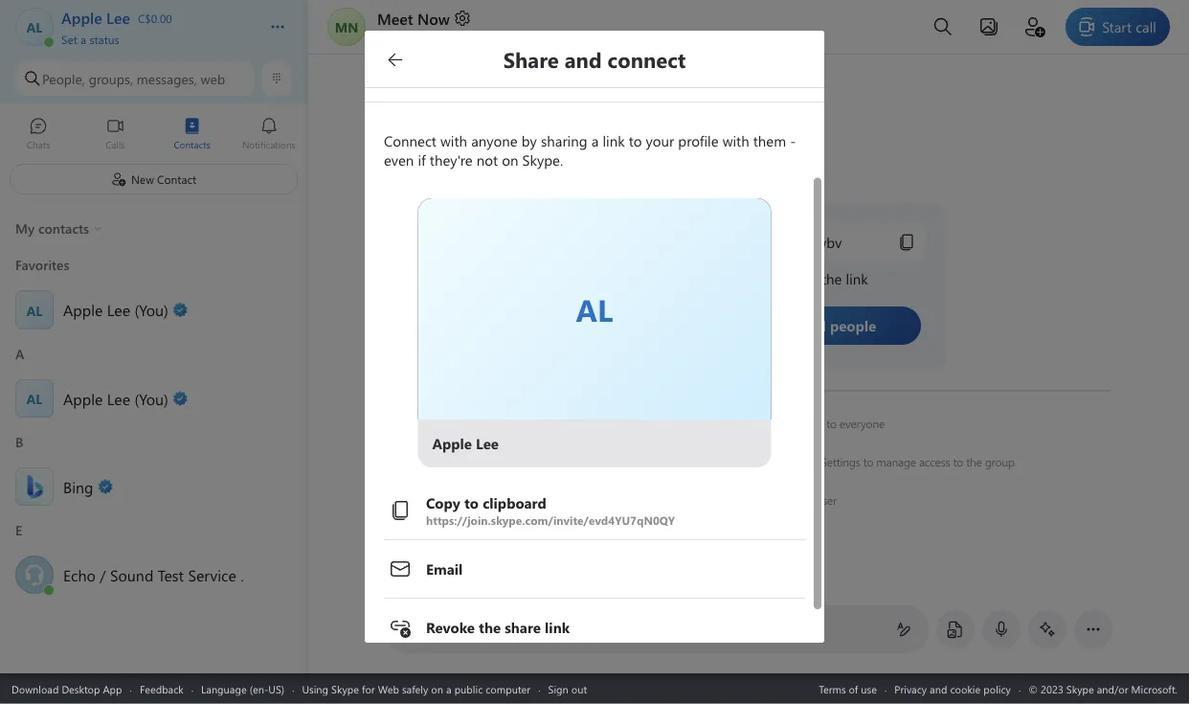 Task type: describe. For each thing, give the bounding box(es) containing it.
cookie
[[951, 682, 981, 696]]

(you) for a 'group'
[[135, 388, 169, 409]]

0 vertical spatial the
[[715, 416, 731, 431]]

has
[[665, 416, 681, 431]]

app
[[103, 682, 122, 696]]

language (en-us) link
[[201, 682, 285, 696]]

lee left "enabled"
[[513, 454, 529, 469]]

user
[[817, 492, 837, 508]]

using
[[302, 682, 329, 696]]

language
[[201, 682, 247, 696]]

meet
[[377, 8, 413, 28]]

/
[[100, 564, 106, 585]]

privacy and cookie policy link
[[895, 682, 1012, 696]]

type
[[433, 620, 461, 638]]

message
[[475, 620, 527, 638]]

favorites group
[[0, 250, 308, 339]]

conversation
[[631, 454, 694, 469]]

history
[[758, 416, 791, 431]]

their
[[757, 492, 779, 508]]

privacy
[[895, 682, 928, 696]]

test
[[158, 564, 184, 585]]

apple lee enabled joining this conversation using a link. go to group settings to manage access to the group.
[[481, 454, 1018, 469]]

joining
[[575, 454, 608, 469]]

and
[[930, 682, 948, 696]]

(en-
[[250, 682, 269, 696]]

download
[[11, 682, 59, 696]]

group
[[788, 454, 819, 469]]

https://join.skype.com/invite/evd4yu7qn0qy
[[426, 512, 675, 528]]

using skype for web safely on a public computer link
[[302, 682, 531, 696]]

sound
[[110, 564, 154, 585]]

people, groups, messages, web
[[42, 70, 225, 87]]

skype
[[332, 682, 359, 696]]

visible
[[794, 416, 824, 431]]

sign
[[549, 682, 569, 696]]

out
[[572, 682, 587, 696]]

(you) for favorites group
[[135, 299, 169, 320]]

this
[[611, 454, 628, 469]]

enabled
[[532, 454, 572, 469]]

apple inside favorites group
[[63, 299, 103, 320]]

Type a message text field
[[434, 620, 881, 639]]

b group
[[0, 427, 308, 515]]

privacy and cookie policy
[[895, 682, 1012, 696]]

to right role
[[804, 492, 814, 508]]

echo / sound test service .
[[63, 564, 244, 585]]

using
[[697, 454, 723, 469]]

service
[[188, 564, 236, 585]]

groups,
[[89, 70, 133, 87]]

computer
[[486, 682, 531, 696]]

manage
[[877, 454, 917, 469]]

feedback link
[[140, 682, 184, 696]]

download desktop app
[[11, 682, 122, 696]]

set a status button
[[61, 27, 251, 46]]

lee inside a 'group'
[[107, 388, 130, 409]]

policy
[[984, 682, 1012, 696]]

a group
[[0, 339, 308, 427]]



Task type: vqa. For each thing, say whether or not it's contained in the screenshot.
the Smart notifications, Quotes and @mentions only checkbox
no



Task type: locate. For each thing, give the bounding box(es) containing it.
download desktop app link
[[11, 682, 122, 696]]

apple lee (you) inside favorites group
[[63, 299, 169, 320]]

a right set
[[80, 31, 86, 46]]

go
[[758, 454, 772, 469]]

the left chat
[[715, 416, 731, 431]]

https://join.skype.com/invite/evd4yu7qn0qy button
[[389, 482, 806, 539]]

a left link.
[[726, 454, 732, 469]]

1 vertical spatial apple lee (you)
[[63, 388, 169, 409]]

set
[[61, 31, 77, 46]]

a right type
[[464, 620, 471, 638]]

desktop
[[62, 682, 100, 696]]

lee left has
[[645, 416, 662, 431]]

everyone
[[840, 416, 885, 431]]

group.
[[986, 454, 1018, 469]]

web
[[378, 682, 399, 696]]

apple lee has made the chat history visible to everyone
[[613, 416, 885, 431]]

type a message
[[433, 620, 527, 638]]

safely
[[402, 682, 429, 696]]

the left the group.
[[967, 454, 983, 469]]

terms of use
[[819, 682, 878, 696]]

feedback
[[140, 682, 184, 696]]

bing
[[63, 476, 93, 497]]

people, groups, messages, web button
[[15, 61, 254, 96]]

terms of use link
[[819, 682, 878, 696]]

(you) up the b group
[[135, 388, 169, 409]]

0 horizontal spatial the
[[715, 416, 731, 431]]

to right go on the right of page
[[775, 454, 785, 469]]

1 vertical spatial (you)
[[135, 388, 169, 409]]

1 vertical spatial the
[[967, 454, 983, 469]]

0 vertical spatial (you)
[[135, 299, 169, 320]]

role
[[782, 492, 801, 508]]

meet now
[[377, 8, 450, 28]]

lee up a 'group'
[[107, 299, 130, 320]]

(you) up a 'group'
[[135, 299, 169, 320]]

a
[[80, 31, 86, 46], [726, 454, 732, 469], [464, 620, 471, 638], [447, 682, 452, 696]]

updated
[[713, 492, 754, 508]]

tab list
[[0, 108, 308, 161]]

apple lee (you) up the b group
[[63, 388, 169, 409]]

e group
[[0, 515, 308, 603]]

apple lee (you) inside a 'group'
[[63, 388, 169, 409]]

meet now button
[[377, 8, 472, 28]]

2 apple lee (you) from the top
[[63, 388, 169, 409]]

chat
[[734, 416, 755, 431]]

to right the access
[[954, 454, 964, 469]]

for
[[362, 682, 375, 696]]

1 horizontal spatial the
[[967, 454, 983, 469]]

on
[[431, 682, 444, 696]]

(you)
[[135, 299, 169, 320], [135, 388, 169, 409]]

using skype for web safely on a public computer
[[302, 682, 531, 696]]

apple
[[63, 299, 103, 320], [63, 388, 103, 409], [613, 416, 642, 431], [481, 454, 510, 469]]

to
[[827, 416, 837, 431], [775, 454, 785, 469], [864, 454, 874, 469], [954, 454, 964, 469], [804, 492, 814, 508]]

(you) inside favorites group
[[135, 299, 169, 320]]

lee inside favorites group
[[107, 299, 130, 320]]

lee up the b group
[[107, 388, 130, 409]]

apple lee (you)
[[63, 299, 169, 320], [63, 388, 169, 409]]

messages,
[[137, 70, 197, 87]]

web
[[201, 70, 225, 87]]

the
[[715, 416, 731, 431], [967, 454, 983, 469]]

apple lee (you) up a 'group'
[[63, 299, 169, 320]]

1 apple lee (you) from the top
[[63, 299, 169, 320]]

language (en-us)
[[201, 682, 285, 696]]

(you) inside a 'group'
[[135, 388, 169, 409]]

sign out
[[549, 682, 587, 696]]

made
[[684, 416, 712, 431]]

status
[[89, 31, 119, 46]]

to right the visible
[[827, 416, 837, 431]]

2 (you) from the top
[[135, 388, 169, 409]]

settings
[[822, 454, 861, 469]]

public
[[455, 682, 483, 696]]

apple lee (you) for a 'group'
[[63, 388, 169, 409]]

people,
[[42, 70, 85, 87]]

a inside button
[[80, 31, 86, 46]]

apple lee (you) for favorites group
[[63, 299, 169, 320]]

use
[[862, 682, 878, 696]]

terms
[[819, 682, 847, 696]]

set a status
[[61, 31, 119, 46]]

apple inside a 'group'
[[63, 388, 103, 409]]

echo
[[63, 564, 96, 585]]

sign out link
[[549, 682, 587, 696]]

lee
[[107, 299, 130, 320], [107, 388, 130, 409], [645, 416, 662, 431], [513, 454, 529, 469]]

0 vertical spatial apple lee (you)
[[63, 299, 169, 320]]

updated their role to user
[[710, 492, 837, 508]]

to right "settings"
[[864, 454, 874, 469]]

1 (you) from the top
[[135, 299, 169, 320]]

of
[[849, 682, 859, 696]]

us)
[[269, 682, 285, 696]]

access
[[920, 454, 951, 469]]

.
[[241, 564, 244, 585]]

link.
[[735, 454, 755, 469]]

now
[[418, 8, 450, 28]]

a right on
[[447, 682, 452, 696]]



